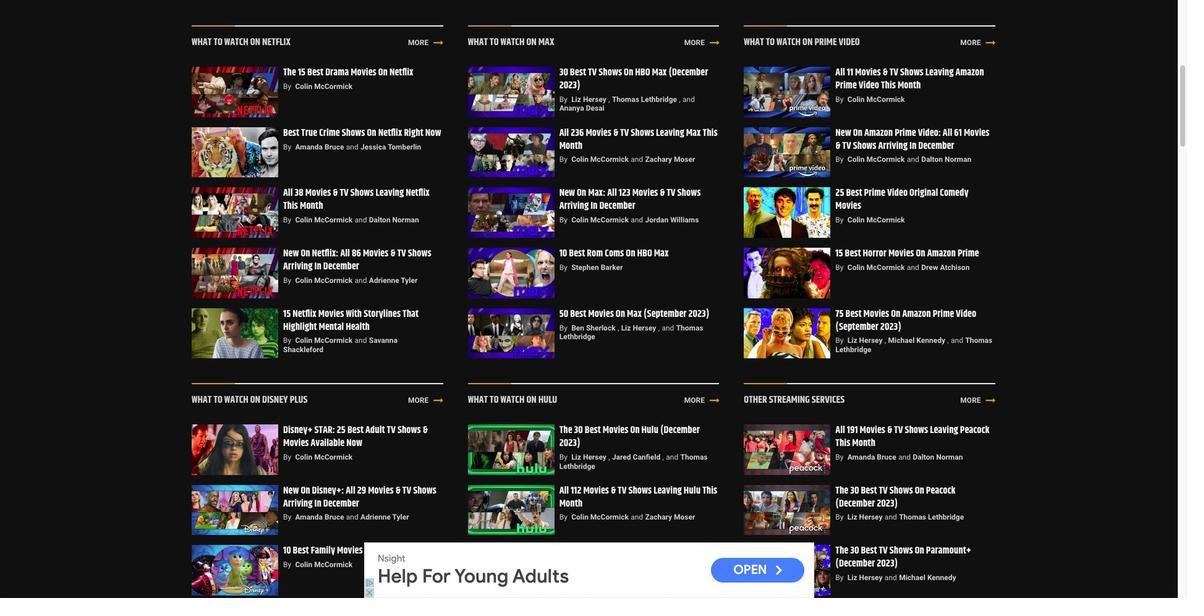 Task type: describe. For each thing, give the bounding box(es) containing it.
and inside all 38 movies & tv shows leaving netflix this month by colin mccormick and dalton norman
[[355, 216, 367, 224]]

all inside all 38 movies & tv shows leaving netflix this month by colin mccormick and dalton norman
[[283, 186, 293, 201]]

50 best movies on max (september 2023)
[[559, 307, 710, 322]]

new on max: all 123 movies & tv shows arriving in december by colin mccormick and jordan williams
[[559, 186, 701, 224]]

hersey down 50 best movies on max (september 2023)
[[633, 324, 656, 332]]

mccormick inside all 112 movies & tv shows leaving hulu this month by colin mccormick and zachary moser
[[590, 513, 629, 522]]

and inside best true crime shows on netflix right now by amanda bruce and jessica tomberlin
[[346, 143, 358, 151]]

& inside all 191 movies & tv shows leaving peacock this month by amanda bruce and dalton norman
[[887, 423, 892, 439]]

mccormick inside all 11 movies & tv shows leaving amazon prime video this month by colin mccormick
[[867, 95, 905, 104]]

movies inside all 11 movies & tv shows leaving amazon prime video this month by colin mccormick
[[855, 65, 881, 80]]

shows inside 'new on amazon prime video: all 61 movies & tv shows arriving in december by colin mccormick and dalton norman'
[[853, 138, 877, 154]]

shows inside all 112 movies & tv shows leaving hulu this month by colin mccormick and zachary moser
[[628, 483, 652, 499]]

williams
[[670, 216, 699, 224]]

the for the 30 best tv shows on peacock (december 2023) by liz hersey and thomas lethbridge
[[836, 483, 849, 499]]

hbo for shows
[[635, 65, 650, 80]]

custom image of movies and shows leaving netflix in december 2023 1 image
[[192, 188, 278, 238]]

jessica
[[361, 143, 386, 151]]

adrienne for 86
[[369, 276, 399, 285]]

by inside "10 best family movies on disney plus by colin mccormick"
[[283, 561, 291, 570]]

10 best family movies on disney plus link
[[283, 544, 418, 559]]

dalton down new on hulu: all 120 movies & tv shows arriving in december
[[645, 574, 667, 583]]

prime video titles leaving in december 2023 1 image
[[744, 67, 831, 117]]

best inside 15 best horror movies on amazon prime by colin mccormick and drew atchison
[[845, 246, 861, 262]]

shows inside new on max: all 123 movies & tv shows arriving in december by colin mccormick and jordan williams
[[677, 186, 701, 201]]

to for what to watch on disney plus
[[214, 393, 222, 408]]

50
[[559, 307, 568, 322]]

on inside 30 best tv shows on hbo max (december 2023) by liz hersey , thomas lethbridge , and ananya desai
[[624, 65, 633, 80]]

ananya desai link
[[559, 104, 605, 113]]

by inside all 11 movies & tv shows leaving amazon prime video this month by colin mccormick
[[836, 95, 844, 104]]

on inside the 15 best drama movies on netflix by colin mccormick
[[378, 65, 388, 80]]

and down 75 best movies on amazon prime video (september 2023)
[[951, 337, 963, 345]]

arriving for new on netflix: all 86 movies & tv shows arriving in december
[[283, 259, 313, 274]]

month for all 191 movies & tv shows leaving peacock this month
[[852, 436, 876, 451]]

thomas for 75 best movies on amazon prime video (september 2023)
[[965, 337, 993, 345]]

max shows  the last of us, julia, white lotus, house of the dragon, succession, the gilded age 1 image
[[468, 67, 554, 117]]

what for what to watch on hulu
[[468, 393, 488, 408]]

crime
[[319, 125, 340, 141]]

new for new on disney+: all 29 movies & tv shows arriving in december
[[283, 483, 299, 499]]

disney+ star: 25 best adult tv shows & movies available now link
[[283, 423, 428, 451]]

video up 11
[[839, 35, 860, 50]]

family
[[311, 544, 335, 559]]

new on amazon prime video: all 61 movies & tv shows arriving in december link
[[836, 125, 990, 154]]

by down 75
[[836, 337, 844, 345]]

december for new on max: all 123 movies & tv shows arriving in december
[[599, 199, 635, 214]]

movies and shows leaving hulu in december 2023 1 image
[[468, 485, 554, 536]]

thomas inside the 30 best tv shows on peacock (december 2023) by liz hersey and thomas lethbridge
[[899, 513, 926, 522]]

lethbridge for 75 best movies on amazon prime video (september 2023)
[[836, 346, 872, 354]]

what to watch on max
[[468, 35, 554, 50]]

true
[[301, 125, 317, 141]]

by inside new on netflix: all 86 movies & tv shows arriving in december by colin mccormick and adrienne tyler
[[283, 276, 291, 285]]

hersey down 75 best movies on amazon prime video (september 2023) link on the bottom right
[[859, 337, 883, 345]]

(december for 30 best tv shows on hbo max (december 2023)
[[669, 65, 708, 80]]

all 38 movies & tv shows leaving netflix this month by colin mccormick and dalton norman
[[283, 186, 430, 224]]

the for the 30 best movies on hulu (december 2023)
[[559, 423, 572, 439]]

movies inside disney+ star: 25 best adult tv shows & movies available now by colin mccormick
[[283, 436, 309, 451]]

hbo max rom-coms 1 image
[[468, 248, 554, 298]]

norman down new on hulu: all 120 movies & tv shows arriving in december link at the bottom
[[669, 574, 695, 583]]

& inside new on disney+: all 29 movies & tv shows arriving in december by amanda bruce and adrienne tyler
[[396, 483, 401, 499]]

112
[[571, 483, 582, 499]]

amazon inside 75 best movies on amazon prime video (september 2023)
[[902, 307, 931, 322]]

tv inside the 30 best tv shows on peacock (december 2023) by liz hersey and thomas lethbridge
[[879, 483, 888, 499]]

mccormick inside all 236 movies & tv shows leaving max this month by colin mccormick and zachary moser
[[590, 155, 629, 164]]

10 best rom coms on hbo max link
[[559, 246, 669, 262]]

by inside the 15 best drama movies on netflix by colin mccormick
[[283, 82, 291, 91]]

stephen barker link
[[571, 263, 623, 272]]

leaving for hulu
[[654, 483, 682, 499]]

dalton norman link for peacock
[[913, 453, 963, 462]]

liz hersey link down 50 best movies on max (september 2023)
[[621, 324, 656, 332]]

michael kennedy link for the 30 best tv shows on paramount+ (december 2023)
[[899, 574, 956, 583]]

ben
[[571, 324, 584, 332]]

all inside new on hulu: all 120 movies & tv shows arriving in december
[[609, 544, 619, 559]]

191
[[847, 423, 858, 439]]

original
[[910, 186, 938, 201]]

best true crime shows on netflix right now link
[[283, 125, 441, 141]]

new on max: all 123 movies & tv shows arriving in december link
[[559, 186, 701, 214]]

netflix inside best true crime shows on netflix right now by amanda bruce and jessica tomberlin
[[378, 125, 402, 141]]

liz up 112
[[571, 453, 581, 462]]

more link for the 15 best drama movies on netflix
[[408, 37, 443, 49]]

collage image of dracula, saw and nope 1 image
[[744, 248, 831, 298]]

best inside "10 best family movies on disney plus by colin mccormick"
[[293, 544, 309, 559]]

new on netflix: all 86 movies & tv shows arriving in december by colin mccormick and adrienne tyler
[[283, 246, 431, 285]]

all 191 movies & tv shows leaving peacock this month link
[[836, 423, 990, 451]]

hulu:
[[588, 544, 608, 559]]

on inside the 30 best tv shows on paramount+ (december 2023) by liz hersey and michael kennedy
[[915, 544, 924, 559]]

barker
[[601, 263, 623, 272]]

mccormick inside the 25 best prime video original comedy movies by colin mccormick
[[867, 216, 905, 224]]

moser for max
[[674, 155, 695, 164]]

services
[[812, 393, 845, 408]]

health
[[346, 319, 370, 335]]

jordan
[[645, 216, 669, 224]]

on for netflix
[[250, 35, 260, 50]]

0 vertical spatial disney
[[262, 393, 288, 408]]

by liz hersey , michael kennedy , and
[[836, 337, 963, 345]]

123
[[619, 186, 631, 201]]

29
[[357, 483, 366, 499]]

norman inside 'new on amazon prime video: all 61 movies & tv shows arriving in december by colin mccormick and dalton norman'
[[945, 155, 971, 164]]

right
[[404, 125, 423, 141]]

movies inside "10 best family movies on disney plus by colin mccormick"
[[337, 544, 363, 559]]

mccormick down mental
[[314, 337, 353, 345]]

best inside 75 best movies on amazon prime video (september 2023)
[[846, 307, 862, 322]]

stephen
[[571, 263, 599, 272]]

hulu inside all 112 movies & tv shows leaving hulu this month by colin mccormick and zachary moser
[[684, 483, 701, 499]]

star:
[[314, 423, 335, 439]]

and inside 'new on amazon prime video: all 61 movies & tv shows arriving in december by colin mccormick and dalton norman'
[[907, 155, 919, 164]]

15 best horror movies on amazon prime by colin mccormick and drew atchison
[[836, 246, 979, 272]]

colin mccormick link for 25 best prime video original comedy movies
[[848, 216, 905, 224]]

adult
[[365, 423, 385, 439]]

the 15 best drama movies on netflix by colin mccormick
[[283, 65, 413, 91]]

on for prime
[[803, 35, 813, 50]]

(december for the 30 best tv shows on peacock (december 2023)
[[836, 496, 875, 512]]

all inside new on netflix: all 86 movies & tv shows arriving in december by colin mccormick and adrienne tyler
[[340, 246, 350, 262]]

custom image of stutz, to the bone, and i'm thinking of ending things 1 image
[[192, 308, 278, 359]]

new arrivals on prime video december 2023 1 image
[[744, 127, 831, 178]]

colin mccormick link for 10 best family movies on disney plus
[[295, 561, 353, 570]]

this for all 38 movies & tv shows leaving netflix this month
[[283, 199, 298, 214]]

tomberlin
[[388, 143, 421, 151]]

15 for 15 best horror movies on amazon prime by colin mccormick and drew atchison
[[836, 246, 843, 262]]

more for all 191 movies & tv shows leaving peacock this month
[[961, 397, 981, 405]]

colin inside all 236 movies & tv shows leaving max this month by colin mccormick and zachary moser
[[571, 155, 589, 164]]

what to watch on netflix
[[192, 35, 291, 50]]

by down 50
[[559, 324, 568, 332]]

& inside all 112 movies & tv shows leaving hulu this month by colin mccormick and zachary moser
[[611, 483, 616, 499]]

tv inside new on hulu: all 120 movies & tv shows arriving in december
[[669, 544, 678, 559]]

ananya
[[559, 104, 584, 113]]

by colin mccormick
[[559, 574, 629, 583]]

zachary moser link for hulu
[[645, 513, 695, 522]]

highlight
[[283, 319, 317, 335]]

and down health at left
[[355, 337, 367, 345]]

new on netflix: all 86 movies & tv shows arriving in december link
[[283, 246, 431, 274]]

canfield
[[633, 453, 661, 462]]

colin mccormick link for 15 best horror movies on amazon prime
[[848, 263, 905, 272]]

december for new on disney+: all 29 movies & tv shows arriving in december
[[323, 496, 359, 512]]

best inside the 'the 30 best movies on hulu (december 2023)'
[[585, 423, 601, 439]]

2023) inside the 'the 30 best movies on hulu (december 2023)'
[[559, 436, 580, 451]]

amanda bruce link for amanda
[[295, 143, 344, 151]]

watch for max
[[501, 35, 525, 50]]

30 best tv shows on hbo max (december 2023) link
[[559, 65, 708, 93]]

on inside the 'the 30 best movies on hulu (december 2023)'
[[630, 423, 640, 439]]

more for the 30 best movies on hulu (december 2023)
[[684, 397, 705, 405]]

new for new on netflix: all 86 movies & tv shows arriving in december
[[283, 246, 299, 262]]

the 15 best drama movies on netflix link
[[283, 65, 413, 80]]

with
[[346, 307, 362, 322]]

arriving inside 'new on amazon prime video: all 61 movies & tv shows arriving in december by colin mccormick and dalton norman'
[[878, 138, 908, 154]]

december inside 'new on amazon prime video: all 61 movies & tv shows arriving in december by colin mccormick and dalton norman'
[[918, 138, 954, 154]]

and inside new on netflix: all 86 movies & tv shows arriving in december by colin mccormick and adrienne tyler
[[355, 276, 367, 285]]

by inside the 30 best tv shows on paramount+ (december 2023) by liz hersey and michael kennedy
[[836, 574, 844, 583]]

hulu movies - good luck to you leo grande, theater camp, banshees of inisherin, boogeyman, prey, quiz lady 1 image
[[468, 425, 554, 475]]

hersey left jared
[[583, 453, 607, 462]]

2023) for the 30 best tv shows on peacock (december 2023) by liz hersey and thomas lethbridge
[[877, 496, 898, 512]]

colin inside all 38 movies & tv shows leaving netflix this month by colin mccormick and dalton norman
[[295, 216, 312, 224]]

max movies - pulp fiction, some like it hot, dune, when harry met sally, dark knight, harry potter 1 image
[[468, 308, 554, 359]]

collage of stills from james bond's no time to die, barbie movie, nope, and top gun maverick 1 image
[[744, 308, 831, 359]]

on for disney
[[250, 393, 260, 408]]

0 vertical spatial kennedy
[[917, 337, 945, 345]]

by right hulu movies - good luck to you leo grande, theater camp, banshees of inisherin, boogeyman, prey, quiz lady 1 image
[[559, 453, 568, 462]]

amanda bruce link for arriving
[[295, 513, 344, 522]]

comedy
[[940, 186, 969, 201]]

30 best tv shows on hbo max (december 2023) by liz hersey , thomas lethbridge , and ananya desai
[[559, 65, 708, 113]]

to for what to watch on netflix
[[214, 35, 222, 50]]

by inside the 25 best prime video original comedy movies by colin mccormick
[[836, 216, 844, 224]]

dalton norman
[[645, 574, 695, 583]]

collage image of the greatest showman, inside out and who framed roger rabbit 1 image
[[192, 546, 278, 596]]

liz hersey link for 75 best movies on amazon prime video (september 2023)
[[848, 337, 883, 345]]

the 30 best movies on hulu (december 2023)
[[559, 423, 700, 451]]

atchison
[[940, 263, 970, 272]]

movies inside the 15 best drama movies on netflix by colin mccormick
[[351, 65, 376, 80]]

all 191 movies & tv shows leaving peacock this month by amanda bruce and dalton norman
[[836, 423, 990, 462]]

by inside the 30 best tv shows on peacock (december 2023) by liz hersey and thomas lethbridge
[[836, 513, 844, 522]]

bruce inside best true crime shows on netflix right now by amanda bruce and jessica tomberlin
[[325, 143, 344, 151]]

25 best prime video original comedy movies by colin mccormick
[[836, 186, 969, 224]]

movies inside 15 netflix movies with storylines that highlight mental health
[[318, 307, 344, 322]]

the 30 best tv shows on peacock (december 2023) by liz hersey and thomas lethbridge
[[836, 483, 964, 522]]

this for all 112 movies & tv shows leaving hulu this month
[[703, 483, 717, 499]]

all inside all 11 movies & tv shows leaving amazon prime video this month by colin mccormick
[[836, 65, 845, 80]]

zachary for hulu
[[645, 513, 672, 522]]

watch for disney
[[224, 393, 248, 408]]

amanda inside new on disney+: all 29 movies & tv shows arriving in december by amanda bruce and adrienne tyler
[[295, 513, 323, 522]]

by inside new on disney+: all 29 movies & tv shows arriving in december by amanda bruce and adrienne tyler
[[283, 513, 291, 522]]

& inside all 38 movies & tv shows leaving netflix this month by colin mccormick and dalton norman
[[333, 186, 338, 201]]

moser for hulu
[[674, 513, 695, 522]]

tyler for new on disney+: all 29 movies & tv shows arriving in december
[[392, 513, 409, 522]]

mental
[[319, 319, 344, 335]]

15 netflix movies with storylines that highlight mental health
[[283, 307, 419, 335]]

video inside 75 best movies on amazon prime video (september 2023)
[[956, 307, 977, 322]]

by inside best true crime shows on netflix right now by amanda bruce and jessica tomberlin
[[283, 143, 291, 151]]

adrienne tyler link for 86
[[369, 276, 418, 285]]

all 11 movies & tv shows leaving amazon prime video this month by colin mccormick
[[836, 65, 984, 104]]

38
[[295, 186, 304, 201]]

and inside new on disney+: all 29 movies & tv shows arriving in december by amanda bruce and adrienne tyler
[[346, 513, 358, 522]]

& inside disney+ star: 25 best adult tv shows & movies available now by colin mccormick
[[423, 423, 428, 439]]

what to watch on prime video
[[744, 35, 860, 50]]

what for what to watch on disney plus
[[192, 393, 212, 408]]

amanda inside all 191 movies & tv shows leaving peacock this month by amanda bruce and dalton norman
[[848, 453, 875, 462]]

custom image of die hard, prey, and lost 1 image
[[192, 425, 278, 475]]

video:
[[918, 125, 941, 141]]

in for new on max: all 123 movies & tv shows arriving in december
[[591, 199, 598, 214]]

15 for 15 netflix movies with storylines that highlight mental health
[[283, 307, 291, 322]]

10 for 10 best family movies on disney plus
[[283, 544, 291, 559]]

dalton inside all 191 movies & tv shows leaving peacock this month by amanda bruce and dalton norman
[[913, 453, 934, 462]]

more link for all 191 movies & tv shows leaving peacock this month
[[961, 395, 996, 407]]

15 inside the 15 best drama movies on netflix by colin mccormick
[[298, 65, 306, 80]]

new on hulu: all 120 movies & tv shows arriving in december
[[559, 544, 703, 572]]

mccormick down "hulu:"
[[590, 574, 629, 583]]

liz hersey link for the 30 best tv shows on peacock (december 2023)
[[848, 513, 883, 522]]

zachary for max
[[645, 155, 672, 164]]

to for what to watch on max
[[490, 35, 499, 50]]

disney+:
[[312, 483, 344, 499]]

collage of coming 2 america, red white & royal blue, and borat 2 1 image
[[744, 188, 831, 238]]

leaving for netflix
[[376, 186, 404, 201]]

new on amazon prime video: all 61 movies & tv shows arriving in december by colin mccormick and dalton norman
[[836, 125, 990, 164]]

custom image of max arrivals on december 2023 1 image
[[468, 188, 554, 238]]

bruce inside all 191 movies & tv shows leaving peacock this month by amanda bruce and dalton norman
[[877, 453, 896, 462]]

amazon inside 15 best horror movies on amazon prime by colin mccormick and drew atchison
[[927, 246, 956, 262]]

available
[[311, 436, 345, 451]]

all 112 movies & tv shows leaving hulu this month link
[[559, 483, 717, 512]]

75
[[836, 307, 844, 322]]

120
[[621, 544, 633, 559]]

netflix:
[[312, 246, 338, 262]]

custom image of new movies and shows on netflix in december 2023 1 image
[[192, 248, 278, 298]]

61
[[954, 125, 962, 141]]

max inside 10 best rom coms on hbo max by stephen barker
[[654, 246, 669, 262]]

new for new on max: all 123 movies & tv shows arriving in december
[[559, 186, 575, 201]]

and right canfield
[[666, 453, 678, 462]]

tv inside new on disney+: all 29 movies & tv shows arriving in december by amanda bruce and adrienne tyler
[[402, 483, 411, 499]]

by inside 10 best rom coms on hbo max by stephen barker
[[559, 263, 568, 272]]

all inside 'new on amazon prime video: all 61 movies & tv shows arriving in december by colin mccormick and dalton norman'
[[943, 125, 953, 141]]

best true crime shows on netflix right now by amanda bruce and jessica tomberlin
[[283, 125, 441, 151]]

10 for 10 best rom coms on hbo max
[[559, 246, 567, 262]]

movies inside all 236 movies & tv shows leaving max this month by colin mccormick and zachary moser
[[586, 125, 612, 141]]

15 netflix movies with storylines that highlight mental health link
[[283, 307, 419, 335]]

colin inside new on max: all 123 movies & tv shows arriving in december by colin mccormick and jordan williams
[[571, 216, 589, 224]]

in for new on netflix: all 86 movies & tv shows arriving in december
[[314, 259, 321, 274]]

all inside all 112 movies & tv shows leaving hulu this month by colin mccormick and zachary moser
[[559, 483, 569, 499]]

& inside all 236 movies & tv shows leaving max this month by colin mccormick and zachary moser
[[613, 125, 618, 141]]

lethbridge inside 30 best tv shows on hbo max (december 2023) by liz hersey , thomas lethbridge , and ananya desai
[[641, 95, 677, 104]]

by up "shackleford"
[[283, 337, 291, 345]]

custom image of drama movies on netflix 1 image
[[192, 67, 278, 117]]

mccormick inside the 15 best drama movies on netflix by colin mccormick
[[314, 82, 353, 91]]

leaving for peacock
[[930, 423, 958, 439]]

more link for the 30 best movies on hulu (december 2023)
[[684, 395, 719, 407]]

dalton inside all 38 movies & tv shows leaving netflix this month by colin mccormick and dalton norman
[[369, 216, 391, 224]]

colin mccormick link for new on max: all 123 movies & tv shows arriving in december
[[571, 216, 629, 224]]

the 30 best movies on hulu (december 2023) link
[[559, 423, 700, 451]]

movies up sherlock
[[588, 307, 614, 322]]

december inside new on hulu: all 120 movies & tv shows arriving in december
[[599, 557, 635, 572]]

to for what to watch on hulu
[[490, 393, 499, 408]]

month inside all 11 movies & tv shows leaving amazon prime video this month by colin mccormick
[[898, 78, 921, 93]]

2023) for the 30 best tv shows on paramount+ (december 2023) by liz hersey and michael kennedy
[[877, 557, 898, 572]]

dalton norman link for movies
[[921, 155, 971, 164]]

& inside new on hulu: all 120 movies & tv shows arriving in december
[[662, 544, 667, 559]]

thomas lethbridge link up paramount+
[[899, 513, 964, 522]]

all inside new on disney+: all 29 movies & tv shows arriving in december by amanda bruce and adrienne tyler
[[346, 483, 355, 499]]

colin inside new on netflix: all 86 movies & tv shows arriving in december by colin mccormick and adrienne tyler
[[295, 276, 312, 285]]

thomas lethbridge link down 30 best tv shows on hbo max (december 2023) link
[[612, 95, 677, 104]]

horror
[[863, 246, 887, 262]]

movies inside new on netflix: all 86 movies & tv shows arriving in december by colin mccormick and adrienne tyler
[[363, 246, 389, 262]]

and down 50 best movies on max (september 2023) link
[[662, 324, 674, 332]]

tv inside all 11 movies & tv shows leaving amazon prime video this month by colin mccormick
[[890, 65, 898, 80]]

0 horizontal spatial plus
[[290, 393, 308, 408]]

dalton norman link for netflix
[[369, 216, 419, 224]]

peacock inside the 30 best tv shows on peacock (december 2023) by liz hersey and thomas lethbridge
[[926, 483, 956, 499]]

shackleford
[[283, 346, 323, 354]]

more link for all 11 movies & tv shows leaving amazon prime video this month
[[961, 37, 996, 49]]

more link for 30 best tv shows on hbo max (december 2023)
[[684, 37, 719, 49]]

by right new arrivals on hulu december 2023 1 image
[[559, 574, 568, 583]]

tv inside new on max: all 123 movies & tv shows arriving in december by colin mccormick and jordan williams
[[667, 186, 676, 201]]



Task type: locate. For each thing, give the bounding box(es) containing it.
the right hulu movies - good luck to you leo grande, theater camp, banshees of inisherin, boogeyman, prey, quiz lady 1 image
[[559, 423, 572, 439]]

watch
[[224, 35, 248, 50], [501, 35, 525, 50], [777, 35, 801, 50], [224, 393, 248, 408], [501, 393, 525, 408]]

thomas lethbridge link for the 30 best movies on hulu (december 2023)
[[559, 453, 708, 471]]

hersey inside 30 best tv shows on hbo max (december 2023) by liz hersey , thomas lethbridge , and ananya desai
[[583, 95, 607, 104]]

1 horizontal spatial hulu
[[642, 423, 658, 439]]

michael kennedy link down 75 best movies on amazon prime video (september 2023)
[[888, 337, 945, 345]]

colin mccormick link down max:
[[571, 216, 629, 224]]

colin mccormick link
[[295, 82, 353, 91], [848, 95, 905, 104], [571, 155, 629, 164], [848, 155, 905, 164], [295, 216, 353, 224], [571, 216, 629, 224], [848, 216, 905, 224], [848, 263, 905, 272], [295, 276, 353, 285], [295, 337, 353, 345], [295, 453, 353, 462], [571, 513, 629, 522], [295, 561, 353, 570]]

0 vertical spatial 25
[[836, 186, 844, 201]]

1 horizontal spatial now
[[425, 125, 441, 141]]

jared canfield link
[[612, 453, 661, 462]]

ben sherlock link
[[571, 324, 616, 332]]

tyler
[[401, 276, 418, 285], [392, 513, 409, 522]]

video
[[839, 35, 860, 50], [859, 78, 879, 93], [887, 186, 908, 201], [956, 307, 977, 322]]

movies up by liz hersey , michael kennedy , and
[[864, 307, 889, 322]]

by right custom image of true-crime shows on netflix 1
[[283, 143, 291, 151]]

new inside new on max: all 123 movies & tv shows arriving in december by colin mccormick and jordan williams
[[559, 186, 575, 201]]

0 horizontal spatial (september
[[644, 307, 687, 322]]

colin mccormick link for all 11 movies & tv shows leaving amazon prime video this month
[[848, 95, 905, 104]]

watch up custom image of drama movies on netflix 1
[[224, 35, 248, 50]]

by right "prime video titles leaving in december 2023 1" "image"
[[836, 95, 844, 104]]

to up custom image of drama movies on netflix 1
[[214, 35, 222, 50]]

liz inside the 30 best tv shows on paramount+ (december 2023) by liz hersey and michael kennedy
[[848, 574, 857, 583]]

liz up "ananya"
[[571, 95, 581, 104]]

0 horizontal spatial 10
[[283, 544, 291, 559]]

shows
[[599, 65, 622, 80], [900, 65, 924, 80], [342, 125, 365, 141], [631, 125, 654, 141], [853, 138, 877, 154], [350, 186, 374, 201], [677, 186, 701, 201], [408, 246, 431, 262], [398, 423, 421, 439], [905, 423, 928, 439], [413, 483, 437, 499], [628, 483, 652, 499], [890, 483, 913, 499], [680, 544, 703, 559], [890, 544, 913, 559]]

norman
[[945, 155, 971, 164], [392, 216, 419, 224], [936, 453, 963, 462], [669, 574, 695, 583]]

this inside all 236 movies & tv shows leaving max this month by colin mccormick and zachary moser
[[703, 125, 718, 141]]

max:
[[588, 186, 606, 201]]

all
[[836, 65, 845, 80], [559, 125, 569, 141], [943, 125, 953, 141], [283, 186, 293, 201], [607, 186, 617, 201], [340, 246, 350, 262], [836, 423, 845, 439], [346, 483, 355, 499], [559, 483, 569, 499], [609, 544, 619, 559]]

0 horizontal spatial hulu
[[538, 393, 557, 408]]

drama
[[325, 65, 349, 80]]

and inside all 236 movies & tv shows leaving max this month by colin mccormick and zachary moser
[[631, 155, 643, 164]]

liz down the 30 best tv shows on paramount+ (december 2023) link
[[848, 574, 857, 583]]

tv inside the 30 best tv shows on paramount+ (december 2023) by liz hersey and michael kennedy
[[879, 544, 888, 559]]

amazon inside all 11 movies & tv shows leaving amazon prime video this month by colin mccormick
[[956, 65, 984, 80]]

lethbridge down 75
[[836, 346, 872, 354]]

&
[[883, 65, 888, 80], [613, 125, 618, 141], [836, 138, 841, 154], [333, 186, 338, 201], [660, 186, 665, 201], [390, 246, 395, 262], [423, 423, 428, 439], [887, 423, 892, 439], [396, 483, 401, 499], [611, 483, 616, 499], [662, 544, 667, 559]]

1 vertical spatial michael kennedy link
[[899, 574, 956, 583]]

arriving up rom
[[559, 199, 589, 214]]

colin down 38
[[295, 216, 312, 224]]

2023) inside 30 best tv shows on hbo max (december 2023) by liz hersey , thomas lethbridge , and ananya desai
[[559, 78, 580, 93]]

2 vertical spatial 15
[[283, 307, 291, 322]]

lethbridge
[[641, 95, 677, 104], [559, 333, 595, 341], [836, 346, 872, 354], [559, 462, 595, 471], [928, 513, 964, 522]]

to for what to watch on prime video
[[766, 35, 775, 50]]

what to watch on hulu
[[468, 393, 557, 408]]

watch up max shows  the last of us, julia, white lotus, house of the dragon, succession, the gilded age 1 image
[[501, 35, 525, 50]]

colin down "hulu:"
[[571, 574, 589, 583]]

watch for prime
[[777, 35, 801, 50]]

month for all 38 movies & tv shows leaving netflix this month
[[300, 199, 323, 214]]

movies
[[351, 65, 376, 80], [855, 65, 881, 80], [586, 125, 612, 141], [964, 125, 990, 141], [305, 186, 331, 201], [632, 186, 658, 201], [836, 199, 861, 214], [363, 246, 389, 262], [889, 246, 914, 262], [318, 307, 344, 322], [588, 307, 614, 322], [864, 307, 889, 322], [603, 423, 629, 439], [860, 423, 886, 439], [283, 436, 309, 451], [368, 483, 394, 499], [583, 483, 609, 499], [337, 544, 363, 559], [635, 544, 661, 559]]

2 vertical spatial hulu
[[684, 483, 701, 499]]

liz hersey link for the 30 best tv shows on paramount+ (december 2023)
[[848, 574, 883, 583]]

new arrivals on hulu december 2023 1 image
[[468, 546, 554, 596]]

30
[[559, 65, 568, 80], [574, 423, 583, 439], [850, 483, 859, 499], [850, 544, 859, 559]]

0 vertical spatial hbo
[[635, 65, 650, 80]]

shows inside all 38 movies & tv shows leaving netflix this month by colin mccormick and dalton norman
[[350, 186, 374, 201]]

liz hersey link left jared
[[571, 453, 607, 462]]

what for what to watch on max
[[468, 35, 488, 50]]

1 vertical spatial amanda bruce link
[[848, 453, 896, 462]]

thomas lethbridge down 50 best movies on max (september 2023) link
[[559, 324, 703, 341]]

10 inside 10 best rom coms on hbo max by stephen barker
[[559, 246, 567, 262]]

0 vertical spatial adrienne tyler link
[[369, 276, 418, 285]]

adrienne tyler link for 29
[[361, 513, 409, 522]]

11
[[847, 65, 853, 80]]

tv down all 191 movies & tv shows leaving peacock this month by amanda bruce and dalton norman
[[879, 483, 888, 499]]

1 horizontal spatial (september
[[836, 319, 879, 335]]

what up max shows  the last of us, julia, white lotus, house of the dragon, succession, the gilded age 1 image
[[468, 35, 488, 50]]

video down 'atchison'
[[956, 307, 977, 322]]

december for new on netflix: all 86 movies & tv shows arriving in december
[[323, 259, 359, 274]]

month
[[898, 78, 921, 93], [559, 138, 583, 154], [300, 199, 323, 214], [852, 436, 876, 451], [559, 496, 583, 512]]

all 112 movies & tv shows leaving hulu this month by colin mccormick and zachary moser
[[559, 483, 717, 522]]

& right '236'
[[613, 125, 618, 141]]

1 vertical spatial amanda
[[848, 453, 875, 462]]

michael kennedy link for 75 best movies on amazon prime video (september 2023)
[[888, 337, 945, 345]]

on inside 15 best horror movies on amazon prime by colin mccormick and drew atchison
[[916, 246, 925, 262]]

prime inside 'new on amazon prime video: all 61 movies & tv shows arriving in december by colin mccormick and dalton norman'
[[895, 125, 916, 141]]

0 vertical spatial adrienne
[[369, 276, 399, 285]]

shows inside 30 best tv shows on hbo max (december 2023) by liz hersey , thomas lethbridge , and ananya desai
[[599, 65, 622, 80]]

lethbridge up 112
[[559, 462, 595, 471]]

zachary down all 112 movies & tv shows leaving hulu this month link
[[645, 513, 672, 522]]

10 best rom coms on hbo max by stephen barker
[[559, 246, 669, 272]]

drew
[[921, 263, 938, 272]]

1 vertical spatial peacock
[[926, 483, 956, 499]]

to up custom image of die hard, prey, and lost 1
[[214, 393, 222, 408]]

by inside 30 best tv shows on hbo max (december 2023) by liz hersey , thomas lethbridge , and ananya desai
[[559, 95, 568, 104]]

thomas lethbridge for on
[[559, 453, 708, 471]]

(december inside the 30 best tv shows on paramount+ (december 2023) by liz hersey and michael kennedy
[[836, 557, 875, 572]]

colin inside the 25 best prime video original comedy movies by colin mccormick
[[848, 216, 865, 224]]

shows inside best true crime shows on netflix right now by amanda bruce and jessica tomberlin
[[342, 125, 365, 141]]

the 30 best tv shows on paramount+ (december 2023) link
[[836, 544, 971, 572]]

1 vertical spatial 15
[[836, 246, 843, 262]]

tyler for new on netflix: all 86 movies & tv shows arriving in december
[[401, 276, 418, 285]]

by left stephen
[[559, 263, 568, 272]]

this for all 236 movies & tv shows leaving max this month
[[703, 125, 718, 141]]

in for new on disney+: all 29 movies & tv shows arriving in december
[[314, 496, 321, 512]]

new on hulu: all 120 movies & tv shows arriving in december link
[[559, 544, 703, 572]]

netflix inside all 38 movies & tv shows leaving netflix this month by colin mccormick and dalton norman
[[406, 186, 430, 201]]

movies right the collage of coming 2 america, red white & royal blue, and borat 2 1 image
[[836, 199, 861, 214]]

0 vertical spatial dalton norman link
[[921, 155, 971, 164]]

(september
[[644, 307, 687, 322], [836, 319, 879, 335]]

drew atchison link
[[921, 263, 970, 272]]

and inside the 30 best tv shows on paramount+ (december 2023) by liz hersey and michael kennedy
[[885, 574, 897, 583]]

tv right 86
[[397, 246, 406, 262]]

all inside all 191 movies & tv shows leaving peacock this month by amanda bruce and dalton norman
[[836, 423, 845, 439]]

custom image of true-crime shows on netflix 1 image
[[192, 127, 278, 178]]

and down all 191 movies & tv shows leaving peacock this month link
[[899, 453, 911, 462]]

2 vertical spatial dalton norman link
[[913, 453, 963, 462]]

amanda down 191
[[848, 453, 875, 462]]

1 vertical spatial michael
[[899, 574, 926, 583]]

movies right 11
[[855, 65, 881, 80]]

2 vertical spatial amanda
[[295, 513, 323, 522]]

all 11 movies & tv shows leaving amazon prime video this month link
[[836, 65, 984, 93]]

on up custom image of die hard, prey, and lost 1
[[250, 393, 260, 408]]

1 vertical spatial hbo
[[637, 246, 652, 262]]

thomas for the 30 best movies on hulu (december 2023)
[[681, 453, 708, 462]]

amanda bruce link down crime
[[295, 143, 344, 151]]

1 horizontal spatial plus
[[402, 544, 418, 559]]

colin mccormick link for new on netflix: all 86 movies & tv shows arriving in december
[[295, 276, 353, 285]]

all left 112
[[559, 483, 569, 499]]

all 236 movies & tv shows leaving max this month by colin mccormick and zachary moser
[[559, 125, 718, 164]]

amanda inside best true crime shows on netflix right now by amanda bruce and jessica tomberlin
[[295, 143, 323, 151]]

thomas lethbridge link for 75 best movies on amazon prime video (september 2023)
[[836, 337, 993, 354]]

1 vertical spatial kennedy
[[927, 574, 956, 583]]

rom
[[587, 246, 603, 262]]

colin mccormick link for 15 netflix movies with storylines that highlight mental health
[[295, 337, 353, 345]]

watch up custom image of die hard, prey, and lost 1
[[224, 393, 248, 408]]

1 vertical spatial zachary moser link
[[645, 513, 695, 522]]

movies left "with"
[[318, 307, 344, 322]]

75 best movies on amazon prime video (september 2023)
[[836, 307, 977, 335]]

leaving inside all 112 movies & tv shows leaving hulu this month by colin mccormick and zachary moser
[[654, 483, 682, 499]]

1 horizontal spatial 25
[[836, 186, 844, 201]]

lethbridge down 30 best tv shows on hbo max (december 2023) link
[[641, 95, 677, 104]]

amazon inside 'new on amazon prime video: all 61 movies & tv shows arriving in december by colin mccormick and dalton norman'
[[864, 125, 893, 141]]

1 horizontal spatial 15
[[298, 65, 306, 80]]

0 vertical spatial bruce
[[325, 143, 344, 151]]

15 left drama
[[298, 65, 306, 80]]

0 horizontal spatial peacock
[[926, 483, 956, 499]]

colin mccormick link for new on amazon prime video: all 61 movies & tv shows arriving in december
[[848, 155, 905, 164]]

by inside all 112 movies & tv shows leaving hulu this month by colin mccormick and zachary moser
[[559, 513, 568, 522]]

1 vertical spatial 10
[[283, 544, 291, 559]]

month for all 112 movies & tv shows leaving hulu this month
[[559, 496, 583, 512]]

and down the all 38 movies & tv shows leaving netflix this month link
[[355, 216, 367, 224]]

month for all 236 movies & tv shows leaving max this month
[[559, 138, 583, 154]]

leaving inside all 38 movies & tv shows leaving netflix this month by colin mccormick and dalton norman
[[376, 186, 404, 201]]

(december
[[669, 65, 708, 80], [660, 423, 700, 439], [836, 496, 875, 512], [836, 557, 875, 572]]

shows inside new on disney+: all 29 movies & tv shows arriving in december by amanda bruce and adrienne tyler
[[413, 483, 437, 499]]

hulu
[[538, 393, 557, 408], [642, 423, 658, 439], [684, 483, 701, 499]]

michael
[[888, 337, 915, 345], [899, 574, 926, 583]]

hbo for coms
[[637, 246, 652, 262]]

by ben sherlock , liz hersey , and
[[559, 324, 674, 332]]

0 vertical spatial zachary
[[645, 155, 672, 164]]

moser inside all 236 movies & tv shows leaving max this month by colin mccormick and zachary moser
[[674, 155, 695, 164]]

amanda bruce link down 191
[[848, 453, 896, 462]]

colin mccormick link down netflix: at the left top of the page
[[295, 276, 353, 285]]

1 vertical spatial 25
[[337, 423, 346, 439]]

30 inside the 30 best tv shows on peacock (december 2023) by liz hersey and thomas lethbridge
[[850, 483, 859, 499]]

a composite image features characters from support the girls, time for her to come home for christmas, friends and family christmas, asteroid city, john wick, and the super mario bros. movie with the peacock logo 1 image
[[744, 425, 831, 475]]

tv right 29
[[402, 483, 411, 499]]

that
[[403, 307, 419, 322]]

and down "best true crime shows on netflix right now" link
[[346, 143, 358, 151]]

mccormick down 25 best prime video original comedy movies "link"
[[867, 216, 905, 224]]

liz down 75 best movies on amazon prime video (september 2023)
[[848, 337, 857, 345]]

1 vertical spatial adrienne tyler link
[[361, 513, 409, 522]]

colin mccormick link for all 38 movies & tv shows leaving netflix this month
[[295, 216, 353, 224]]

movies and shows leaving max on december 2023 1 image
[[468, 127, 554, 178]]

2 horizontal spatial hulu
[[684, 483, 701, 499]]

december inside new on disney+: all 29 movies & tv shows arriving in december by amanda bruce and adrienne tyler
[[323, 496, 359, 512]]

desai
[[586, 104, 605, 113]]

bruce inside new on disney+: all 29 movies & tv shows arriving in december by amanda bruce and adrienne tyler
[[325, 513, 344, 522]]

thomas lethbridge for amazon
[[836, 337, 993, 354]]

10 best family movies on disney plus by colin mccormick
[[283, 544, 418, 570]]

to
[[214, 35, 222, 50], [490, 35, 499, 50], [766, 35, 775, 50], [214, 393, 222, 408], [490, 393, 499, 408]]

colin down '236'
[[571, 155, 589, 164]]

2023) for 75 best movies on amazon prime video (september 2023)
[[880, 319, 902, 335]]

& right 11
[[883, 65, 888, 80]]

dalton norman link
[[921, 155, 971, 164], [369, 216, 419, 224], [913, 453, 963, 462]]

colin mccormick link for all 112 movies & tv shows leaving hulu this month
[[571, 513, 629, 522]]

new for new on amazon prime video: all 61 movies & tv shows arriving in december
[[836, 125, 851, 141]]

2023) inside the 30 best tv shows on paramount+ (december 2023) by liz hersey and michael kennedy
[[877, 557, 898, 572]]

leaving
[[926, 65, 954, 80], [656, 125, 684, 141], [376, 186, 404, 201], [930, 423, 958, 439], [654, 483, 682, 499]]

tv inside all 38 movies & tv shows leaving netflix this month by colin mccormick and dalton norman
[[340, 186, 349, 201]]

mccormick
[[314, 82, 353, 91], [867, 95, 905, 104], [590, 155, 629, 164], [867, 155, 905, 164], [314, 216, 353, 224], [590, 216, 629, 224], [867, 216, 905, 224], [867, 263, 905, 272], [314, 276, 353, 285], [314, 337, 353, 345], [314, 453, 353, 462], [590, 513, 629, 522], [314, 561, 353, 570], [590, 574, 629, 583]]

thomas for 50 best movies on max (september 2023)
[[676, 324, 703, 332]]

(september up by ben sherlock , liz hersey , and
[[644, 307, 687, 322]]

watch for hulu
[[501, 393, 525, 408]]

movies inside 15 best horror movies on amazon prime by colin mccormick and drew atchison
[[889, 246, 914, 262]]

1 horizontal spatial disney
[[376, 544, 400, 559]]

on for hulu
[[526, 393, 537, 408]]

0 vertical spatial amanda bruce link
[[295, 143, 344, 151]]

mccormick down all 112 movies & tv shows leaving hulu this month link
[[590, 513, 629, 522]]

movies left star:
[[283, 436, 309, 451]]

0 vertical spatial moser
[[674, 155, 695, 164]]

0 vertical spatial peacock
[[960, 423, 990, 439]]

colin inside 'new on amazon prime video: all 61 movies & tv shows arriving in december by colin mccormick and dalton norman'
[[848, 155, 865, 164]]

shows inside disney+ star: 25 best adult tv shows & movies available now by colin mccormick
[[398, 423, 421, 439]]

30 inside the 30 best tv shows on paramount+ (december 2023) by liz hersey and michael kennedy
[[850, 544, 859, 559]]

& right adult
[[423, 423, 428, 439]]

colin
[[295, 82, 312, 91], [848, 95, 865, 104], [571, 155, 589, 164], [848, 155, 865, 164], [295, 216, 312, 224], [571, 216, 589, 224], [848, 216, 865, 224], [848, 263, 865, 272], [295, 276, 312, 285], [295, 337, 312, 345], [295, 453, 312, 462], [571, 513, 589, 522], [295, 561, 312, 570], [571, 574, 589, 583]]

shows inside all 191 movies & tv shows leaving peacock this month by amanda bruce and dalton norman
[[905, 423, 928, 439]]

paramount+
[[926, 544, 971, 559]]

movies inside all 38 movies & tv shows leaving netflix this month by colin mccormick and dalton norman
[[305, 186, 331, 201]]

paramount+ shows - lawmen bass reeves, the curse, the good fight, tulsa king, frasier, 1883 1 image
[[744, 546, 831, 596]]

25 inside the 25 best prime video original comedy movies by colin mccormick
[[836, 186, 844, 201]]

what to watch on disney plus
[[192, 393, 308, 408]]

on for max
[[526, 35, 537, 50]]

what for what to watch on netflix
[[192, 35, 212, 50]]

mccormick down all 11 movies & tv shows leaving amazon prime video this month link
[[867, 95, 905, 104]]

all 236 movies & tv shows leaving max this month link
[[559, 125, 718, 154]]

more for 30 best tv shows on hbo max (december 2023)
[[684, 39, 705, 47]]

more link
[[408, 37, 443, 49], [684, 37, 719, 49], [961, 37, 996, 49], [408, 395, 443, 407], [684, 395, 719, 407], [961, 395, 996, 407]]

1 vertical spatial plus
[[402, 544, 418, 559]]

0 vertical spatial michael
[[888, 337, 915, 345]]

0 vertical spatial 10
[[559, 246, 567, 262]]

by up "ananya"
[[559, 95, 568, 104]]

arriving inside new on hulu: all 120 movies & tv shows arriving in december
[[559, 557, 589, 572]]

michael inside the 30 best tv shows on paramount+ (december 2023) by liz hersey and michael kennedy
[[899, 574, 926, 583]]

by right custom image of movies and shows leaving netflix in december 2023 1
[[283, 216, 291, 224]]

mccormick down the all 38 movies & tv shows leaving netflix this month link
[[314, 216, 353, 224]]

thomas lethbridge for max
[[559, 324, 703, 341]]

colin inside the 15 best drama movies on netflix by colin mccormick
[[295, 82, 312, 91]]

86
[[352, 246, 361, 262]]

1 vertical spatial moser
[[674, 513, 695, 522]]

colin mccormick link for the 15 best drama movies on netflix
[[295, 82, 353, 91]]

adrienne down new on disney+: all 29 movies & tv shows arriving in december link
[[361, 513, 391, 522]]

movies inside new on disney+: all 29 movies & tv shows arriving in december by amanda bruce and adrienne tyler
[[368, 483, 394, 499]]

by inside all 191 movies & tv shows leaving peacock this month by amanda bruce and dalton norman
[[836, 453, 844, 462]]

netflix inside the 15 best drama movies on netflix by colin mccormick
[[390, 65, 413, 80]]

0 vertical spatial zachary moser link
[[645, 155, 695, 164]]

0 vertical spatial hulu
[[538, 393, 557, 408]]

0 horizontal spatial now
[[346, 436, 362, 451]]

lethbridge for the 30 best movies on hulu (december 2023)
[[559, 462, 595, 471]]

movies right 29
[[368, 483, 394, 499]]

savanna shackleford link
[[283, 337, 397, 354]]

amanda bruce link for month
[[848, 453, 896, 462]]

30 for the 30 best movies on hulu (december 2023)
[[574, 423, 583, 439]]

0 vertical spatial michael kennedy link
[[888, 337, 945, 345]]

plus
[[290, 393, 308, 408], [402, 544, 418, 559]]

best
[[307, 65, 324, 80], [570, 65, 586, 80], [283, 125, 299, 141], [846, 186, 862, 201], [569, 246, 585, 262], [845, 246, 861, 262], [570, 307, 586, 322], [846, 307, 862, 322], [347, 423, 364, 439], [585, 423, 601, 439], [861, 483, 877, 499], [293, 544, 309, 559], [861, 544, 877, 559]]

this inside all 112 movies & tv shows leaving hulu this month by colin mccormick and zachary moser
[[703, 483, 717, 499]]

colin inside all 11 movies & tv shows leaving amazon prime video this month by colin mccormick
[[848, 95, 865, 104]]

movies right 112
[[583, 483, 609, 499]]

1 zachary moser link from the top
[[645, 155, 695, 164]]

now right right
[[425, 125, 441, 141]]

prime
[[815, 35, 837, 50], [836, 78, 857, 93], [895, 125, 916, 141], [864, 186, 885, 201], [958, 246, 979, 262], [933, 307, 954, 322]]

tyler up that
[[401, 276, 418, 285]]

savanna shackleford
[[283, 337, 397, 354]]

thomas lethbridge down the 'the 30 best movies on hulu (december 2023)'
[[559, 453, 708, 471]]

on inside best true crime shows on netflix right now by amanda bruce and jessica tomberlin
[[367, 125, 376, 141]]

in inside new on hulu: all 120 movies & tv shows arriving in december
[[591, 557, 598, 572]]

1 vertical spatial zachary
[[645, 513, 672, 522]]

1 vertical spatial tyler
[[392, 513, 409, 522]]

1 vertical spatial disney
[[376, 544, 400, 559]]

leaving inside all 191 movies & tv shows leaving peacock this month by amanda bruce and dalton norman
[[930, 423, 958, 439]]

mccormick inside 'new on amazon prime video: all 61 movies & tv shows arriving in december by colin mccormick and dalton norman'
[[867, 155, 905, 164]]

1 horizontal spatial peacock
[[960, 423, 990, 439]]

arriving for new on max: all 123 movies & tv shows arriving in december
[[559, 199, 589, 214]]

colin inside "10 best family movies on disney plus by colin mccormick"
[[295, 561, 312, 570]]

peacock shows - based on a true story, superstore, bupkis, yellowstone, bel-air, poker face 1 image
[[744, 485, 831, 536]]

1 vertical spatial now
[[346, 436, 362, 451]]

liz hersey link for 30 best tv shows on hbo max (december 2023)
[[571, 95, 607, 104]]

month inside all 191 movies & tv shows leaving peacock this month by amanda bruce and dalton norman
[[852, 436, 876, 451]]

to up max shows  the last of us, julia, white lotus, house of the dragon, succession, the gilded age 1 image
[[490, 35, 499, 50]]

on
[[378, 65, 388, 80], [624, 65, 633, 80], [367, 125, 376, 141], [853, 125, 863, 141], [577, 186, 586, 201], [301, 246, 310, 262], [626, 246, 635, 262], [916, 246, 925, 262], [616, 307, 625, 322], [891, 307, 901, 322], [630, 423, 640, 439], [301, 483, 310, 499], [915, 483, 924, 499], [365, 544, 374, 559], [577, 544, 586, 559], [915, 544, 924, 559]]

the 30 best tv shows on peacock (december 2023) link
[[836, 483, 956, 512]]

and down 15 best horror movies on amazon prime 'link'
[[907, 263, 919, 272]]

thomas lethbridge link down 75 best movies on amazon prime video (september 2023)
[[836, 337, 993, 354]]

advertisement region
[[364, 543, 814, 599]]

mccormick down available
[[314, 453, 353, 462]]

more for disney+ star: 25 best adult tv shows & movies available now
[[408, 397, 429, 405]]

on inside 75 best movies on amazon prime video (september 2023)
[[891, 307, 901, 322]]

other streaming services
[[744, 393, 845, 408]]

michael down the 30 best tv shows on paramount+ (december 2023) link
[[899, 574, 926, 583]]

jessica tomberlin link
[[361, 143, 421, 151]]

by up highlight
[[283, 276, 291, 285]]

zachary down all 236 movies & tv shows leaving max this month 'link'
[[645, 155, 672, 164]]

by right paramount+ shows - lawmen bass reeves, the curse, the good fight, tulsa king, frasier, 1883 1 image
[[836, 574, 844, 583]]

& inside new on max: all 123 movies & tv shows arriving in december by colin mccormick and jordan williams
[[660, 186, 665, 201]]

leaving for amazon
[[926, 65, 954, 80]]

by down disney+
[[283, 453, 291, 462]]

2 zachary from the top
[[645, 513, 672, 522]]

2 zachary moser link from the top
[[645, 513, 695, 522]]

sherlock
[[586, 324, 616, 332]]

new
[[836, 125, 851, 141], [559, 186, 575, 201], [283, 246, 299, 262], [283, 483, 299, 499], [559, 544, 575, 559]]

30 for the 30 best tv shows on peacock (december 2023) by liz hersey and thomas lethbridge
[[850, 483, 859, 499]]

more
[[408, 39, 429, 47], [684, 39, 705, 47], [961, 39, 981, 47], [408, 397, 429, 405], [684, 397, 705, 405], [961, 397, 981, 405]]

the for the 30 best tv shows on paramount+ (december 2023) by liz hersey and michael kennedy
[[836, 544, 849, 559]]

zachary moser link for max
[[645, 155, 695, 164]]

colin mccormick link for all 236 movies & tv shows leaving max this month
[[571, 155, 629, 164]]

leaving for max
[[656, 125, 684, 141]]

this
[[881, 78, 896, 93], [703, 125, 718, 141], [283, 199, 298, 214], [836, 436, 850, 451], [703, 483, 717, 499]]

more for all 11 movies & tv shows leaving amazon prime video this month
[[961, 39, 981, 47]]

50 best movies on max (september 2023) link
[[559, 307, 710, 322]]

1 vertical spatial hulu
[[642, 423, 658, 439]]

to up hulu movies - good luck to you leo grande, theater camp, banshees of inisherin, boogeyman, prey, quiz lady 1 image
[[490, 393, 499, 408]]

storylines
[[364, 307, 401, 322]]

1 vertical spatial bruce
[[877, 453, 896, 462]]

disney+
[[283, 423, 313, 439]]

thomas lethbridge link for 50 best movies on max (september 2023)
[[559, 324, 703, 341]]

by inside 15 best horror movies on amazon prime by colin mccormick and drew atchison
[[836, 263, 844, 272]]

2 horizontal spatial 15
[[836, 246, 843, 262]]

0 horizontal spatial disney
[[262, 393, 288, 408]]

tv
[[588, 65, 597, 80], [890, 65, 898, 80], [620, 125, 629, 141], [842, 138, 851, 154], [340, 186, 349, 201], [667, 186, 676, 201], [397, 246, 406, 262], [387, 423, 396, 439], [894, 423, 903, 439], [402, 483, 411, 499], [618, 483, 627, 499], [879, 483, 888, 499], [669, 544, 678, 559], [879, 544, 888, 559]]

and down all 112 movies & tv shows leaving hulu this month link
[[631, 513, 643, 522]]

by colin mccormick and
[[283, 337, 367, 345]]

1 vertical spatial dalton norman link
[[369, 216, 419, 224]]

arriving
[[878, 138, 908, 154], [559, 199, 589, 214], [283, 259, 313, 274], [283, 496, 313, 512], [559, 557, 589, 572]]

arriving left 86
[[283, 259, 313, 274]]

lethbridge inside the 30 best tv shows on peacock (december 2023) by liz hersey and thomas lethbridge
[[928, 513, 964, 522]]

in
[[910, 138, 917, 154], [591, 199, 598, 214], [314, 259, 321, 274], [314, 496, 321, 512], [591, 557, 598, 572]]

best inside disney+ star: 25 best adult tv shows & movies available now by colin mccormick
[[347, 423, 364, 439]]

on inside new on max: all 123 movies & tv shows arriving in december by colin mccormick and jordan williams
[[577, 186, 586, 201]]

tv inside disney+ star: 25 best adult tv shows & movies available now by colin mccormick
[[387, 423, 396, 439]]

colin mccormick link up "hulu:"
[[571, 513, 629, 522]]

movies inside the 25 best prime video original comedy movies by colin mccormick
[[836, 199, 861, 214]]

shows inside the 30 best tv shows on peacock (december 2023) by liz hersey and thomas lethbridge
[[890, 483, 913, 499]]

0 vertical spatial amanda
[[295, 143, 323, 151]]

hersey inside the 30 best tv shows on peacock (december 2023) by liz hersey and thomas lethbridge
[[859, 513, 883, 522]]

movies inside all 191 movies & tv shows leaving peacock this month by amanda bruce and dalton norman
[[860, 423, 886, 439]]

all left '61'
[[943, 125, 953, 141]]

75 best movies on amazon prime video (september 2023) link
[[836, 307, 977, 335]]

0 vertical spatial plus
[[290, 393, 308, 408]]

arriving for new on disney+: all 29 movies & tv shows arriving in december
[[283, 496, 313, 512]]

adrienne for 29
[[361, 513, 391, 522]]

30 for the 30 best tv shows on paramount+ (december 2023) by liz hersey and michael kennedy
[[850, 544, 859, 559]]

2023) for 30 best tv shows on hbo max (december 2023) by liz hersey , thomas lethbridge , and ananya desai
[[559, 78, 580, 93]]

watch for netflix
[[224, 35, 248, 50]]

and down new on disney+: all 29 movies & tv shows arriving in december link
[[346, 513, 358, 522]]

all left 29
[[346, 483, 355, 499]]

new inside new on disney+: all 29 movies & tv shows arriving in december by amanda bruce and adrienne tyler
[[283, 483, 299, 499]]

mccormick inside "10 best family movies on disney plus by colin mccormick"
[[314, 561, 353, 570]]

shows inside all 11 movies & tv shows leaving amazon prime video this month by colin mccormick
[[900, 65, 924, 80]]

15 best horror movies on amazon prime link
[[836, 246, 979, 262]]

0 vertical spatial now
[[425, 125, 441, 141]]

2 vertical spatial amanda bruce link
[[295, 513, 344, 522]]

tv inside all 112 movies & tv shows leaving hulu this month by colin mccormick and zachary moser
[[618, 483, 627, 499]]

in left 29
[[314, 496, 321, 512]]

prime inside 75 best movies on amazon prime video (september 2023)
[[933, 307, 954, 322]]

1 vertical spatial adrienne
[[361, 513, 391, 522]]

what for what to watch on prime video
[[744, 35, 764, 50]]

zachary moser link down all 236 movies & tv shows leaving max this month 'link'
[[645, 155, 695, 164]]

thomas
[[612, 95, 639, 104], [676, 324, 703, 332], [965, 337, 993, 345], [681, 453, 708, 462], [899, 513, 926, 522]]

on up max shows  the last of us, julia, white lotus, house of the dragon, succession, the gilded age 1 image
[[526, 35, 537, 50]]

the for the 15 best drama movies on netflix by colin mccormick
[[283, 65, 296, 80]]

on inside new on netflix: all 86 movies & tv shows arriving in december by colin mccormick and adrienne tyler
[[301, 246, 310, 262]]

2 moser from the top
[[674, 513, 695, 522]]

the
[[283, 65, 296, 80], [559, 423, 572, 439], [836, 483, 849, 499], [836, 544, 849, 559]]

new inside new on hulu: all 120 movies & tv shows arriving in december
[[559, 544, 575, 559]]

bruce down disney+:
[[325, 513, 344, 522]]

new left "hulu:"
[[559, 544, 575, 559]]

1 horizontal spatial 10
[[559, 246, 567, 262]]

in inside new on netflix: all 86 movies & tv shows arriving in december by colin mccormick and adrienne tyler
[[314, 259, 321, 274]]

and down 30 best tv shows on hbo max (december 2023) link
[[683, 95, 695, 104]]

all left 38
[[283, 186, 293, 201]]

by liz hersey , jared canfield , and
[[559, 453, 678, 462]]

0 vertical spatial tyler
[[401, 276, 418, 285]]

in left 86
[[314, 259, 321, 274]]

zachary
[[645, 155, 672, 164], [645, 513, 672, 522]]

tv inside new on netflix: all 86 movies & tv shows arriving in december by colin mccormick and adrienne tyler
[[397, 246, 406, 262]]

max inside all 236 movies & tv shows leaving max this month by colin mccormick and zachary moser
[[686, 125, 701, 141]]

liz down 50 best movies on max (september 2023) link
[[621, 324, 631, 332]]

arriving up family
[[283, 496, 313, 512]]

(december for the 30 best tv shows on paramount+ (december 2023)
[[836, 557, 875, 572]]

colin up "shackleford"
[[295, 337, 312, 345]]

a blended image features images from doctor who, the cma country christmas concert, soundtrack 2, playdate with winnie the pooh, isabel preysler's christmas special, and indiana jones along with the disney+ logo 1 image
[[192, 485, 278, 536]]

shows inside new on hulu: all 120 movies & tv shows arriving in december
[[680, 544, 703, 559]]

and inside new on max: all 123 movies & tv shows arriving in december by colin mccormick and jordan williams
[[631, 216, 643, 224]]

tv inside all 191 movies & tv shows leaving peacock this month by amanda bruce and dalton norman
[[894, 423, 903, 439]]

coms
[[605, 246, 624, 262]]

by right new arrivals on prime video december 2023 1 image
[[836, 155, 844, 164]]

1 zachary from the top
[[645, 155, 672, 164]]

new on disney+: all 29 movies & tv shows arriving in december link
[[283, 483, 437, 512]]

0 horizontal spatial 15
[[283, 307, 291, 322]]

in inside 'new on amazon prime video: all 61 movies & tv shows arriving in december by colin mccormick and dalton norman'
[[910, 138, 917, 154]]

0 vertical spatial 15
[[298, 65, 306, 80]]

on up hulu movies - good luck to you leo grande, theater camp, banshees of inisherin, boogeyman, prey, quiz lady 1 image
[[526, 393, 537, 408]]

shows inside all 236 movies & tv shows leaving max this month by colin mccormick and zachary moser
[[631, 125, 654, 141]]

mccormick down new on max: all 123 movies & tv shows arriving in december link
[[590, 216, 629, 224]]

movies inside the 'the 30 best movies on hulu (december 2023)'
[[603, 423, 629, 439]]

shows inside the 30 best tv shows on paramount+ (december 2023) by liz hersey and michael kennedy
[[890, 544, 913, 559]]

2 vertical spatial bruce
[[325, 513, 344, 522]]

by right collage image of the greatest showman, inside out and who framed roger rabbit 1
[[283, 561, 291, 570]]

max
[[538, 35, 554, 50], [652, 65, 667, 80], [686, 125, 701, 141], [654, 246, 669, 262], [627, 307, 642, 322]]

dalton norman link down '61'
[[921, 155, 971, 164]]

movies right 86
[[363, 246, 389, 262]]

movies right 191
[[860, 423, 886, 439]]

zachary inside all 236 movies & tv shows leaving max this month by colin mccormick and zachary moser
[[645, 155, 672, 164]]

all inside new on max: all 123 movies & tv shows arriving in december by colin mccormick and jordan williams
[[607, 186, 617, 201]]

now inside best true crime shows on netflix right now by amanda bruce and jessica tomberlin
[[425, 125, 441, 141]]

1 moser from the top
[[674, 155, 695, 164]]

what up custom image of drama movies on netflix 1
[[192, 35, 212, 50]]

0 horizontal spatial 25
[[337, 423, 346, 439]]

thomas lethbridge down 75 best movies on amazon prime video (september 2023)
[[836, 337, 993, 354]]

month inside all 112 movies & tv shows leaving hulu this month by colin mccormick and zachary moser
[[559, 496, 583, 512]]



Task type: vqa. For each thing, say whether or not it's contained in the screenshot.
middle Bruce
yes



